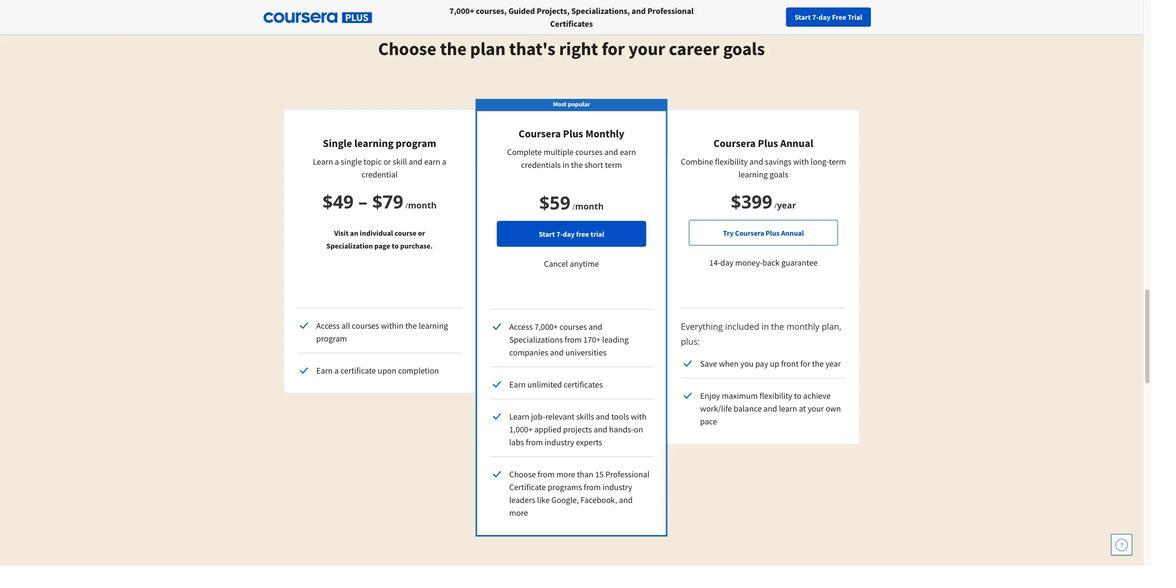 Task type: locate. For each thing, give the bounding box(es) containing it.
0 horizontal spatial learn
[[313, 156, 333, 167]]

than
[[577, 469, 594, 480]]

access 7,000+ courses and specializations from 170+ leading companies and universities
[[509, 322, 629, 358]]

0 horizontal spatial or
[[383, 156, 391, 167]]

0 vertical spatial choose
[[378, 37, 436, 60]]

coursera
[[519, 127, 561, 141], [714, 137, 756, 150], [735, 228, 764, 238]]

the inside everything included in the monthly plan, plus:
[[771, 321, 784, 333]]

1 vertical spatial professional
[[605, 469, 650, 480]]

0 horizontal spatial 7,000+
[[449, 5, 474, 16]]

learn inside learn job-relevant skills and tools with 1,000+ applied projects and hands-on labs from industry experts
[[509, 411, 529, 422]]

1 vertical spatial or
[[418, 228, 425, 238]]

0 vertical spatial year
[[777, 199, 796, 211]]

1 horizontal spatial earn
[[620, 147, 636, 157]]

guided
[[508, 5, 535, 16]]

$59 / month
[[539, 190, 604, 215]]

single
[[341, 156, 362, 167]]

earn left unlimited
[[509, 379, 526, 390]]

0 horizontal spatial for
[[602, 37, 625, 60]]

completion
[[398, 365, 439, 376]]

free
[[576, 229, 589, 239]]

trial
[[848, 12, 862, 22]]

the left monthly
[[771, 321, 784, 333]]

0 horizontal spatial /
[[405, 200, 408, 211]]

and left tools
[[596, 411, 610, 422]]

courses inside access 7,000+ courses and specializations from 170+ leading companies and universities
[[560, 322, 587, 332]]

and right facebook,
[[619, 495, 633, 506]]

visit an individual course or specialization page to purchase.
[[326, 228, 433, 251]]

1 horizontal spatial 7,000+
[[534, 322, 558, 332]]

2 vertical spatial day
[[720, 258, 734, 268]]

in inside everything included in the monthly plan, plus:
[[762, 321, 769, 333]]

0 vertical spatial program
[[396, 137, 436, 150]]

program up skill at the top of page
[[396, 137, 436, 150]]

0 horizontal spatial your
[[628, 37, 665, 60]]

or
[[383, 156, 391, 167], [418, 228, 425, 238]]

choose
[[378, 37, 436, 60], [509, 469, 536, 480]]

start up cancel
[[539, 229, 555, 239]]

7,000+ inside 7,000+ courses, guided projects, specializations, and professional certificates
[[449, 5, 474, 16]]

or for topic
[[383, 156, 391, 167]]

1 horizontal spatial with
[[793, 156, 809, 167]]

learning right the within
[[419, 321, 448, 331]]

start for start 7-day free trial
[[795, 12, 811, 22]]

1 vertical spatial annual
[[781, 228, 804, 238]]

0 horizontal spatial earn
[[424, 156, 440, 167]]

to up 'at'
[[794, 391, 801, 401]]

0 vertical spatial earn
[[316, 365, 333, 376]]

save
[[700, 358, 717, 369]]

earn for $49
[[316, 365, 333, 376]]

1 horizontal spatial 7-
[[812, 12, 819, 22]]

1 vertical spatial start
[[539, 229, 555, 239]]

combine flexibility and savings with long-term learning goals
[[681, 156, 846, 180]]

0 vertical spatial annual
[[780, 137, 813, 150]]

achieve
[[803, 391, 831, 401]]

0 horizontal spatial to
[[392, 241, 399, 251]]

1 vertical spatial in
[[762, 321, 769, 333]]

more
[[556, 469, 575, 480], [509, 508, 528, 518]]

$49 – $79 / month
[[323, 189, 437, 214]]

0 vertical spatial in
[[563, 160, 569, 170]]

and up 170+
[[589, 322, 602, 332]]

1 vertical spatial day
[[563, 229, 575, 239]]

professional right the 15
[[605, 469, 650, 480]]

learn for learn a single topic or skill and earn a credential
[[313, 156, 333, 167]]

earn
[[620, 147, 636, 157], [424, 156, 440, 167]]

1 horizontal spatial more
[[556, 469, 575, 480]]

year
[[777, 199, 796, 211], [826, 358, 841, 369]]

coursera up the complete
[[519, 127, 561, 141]]

to
[[392, 241, 399, 251], [794, 391, 801, 401]]

courses up 170+
[[560, 322, 587, 332]]

year up achieve on the right of the page
[[826, 358, 841, 369]]

term inside complete multiple courses and earn credentials in the short term
[[605, 160, 622, 170]]

plus for annual
[[758, 137, 778, 150]]

complete
[[507, 147, 542, 157]]

industry down the 15
[[603, 482, 632, 493]]

0 vertical spatial learning
[[354, 137, 394, 150]]

1 vertical spatial industry
[[603, 482, 632, 493]]

from up the universities
[[565, 334, 582, 345]]

learn for learn job-relevant skills and tools with 1,000+ applied projects and hands-on labs from industry experts
[[509, 411, 529, 422]]

industry inside learn job-relevant skills and tools with 1,000+ applied projects and hands-on labs from industry experts
[[545, 437, 574, 448]]

for right right
[[602, 37, 625, 60]]

0 vertical spatial start
[[795, 12, 811, 22]]

0 horizontal spatial month
[[408, 199, 437, 211]]

earn
[[316, 365, 333, 376], [509, 379, 526, 390]]

access all courses within the learning program
[[316, 321, 448, 344]]

0 vertical spatial industry
[[545, 437, 574, 448]]

0 horizontal spatial earn
[[316, 365, 333, 376]]

program down all
[[316, 333, 347, 344]]

earn left certificate at the left bottom of the page
[[316, 365, 333, 376]]

1 vertical spatial learning
[[739, 169, 768, 180]]

1 horizontal spatial program
[[396, 137, 436, 150]]

month up course
[[408, 199, 437, 211]]

1 vertical spatial your
[[808, 403, 824, 414]]

1 horizontal spatial /
[[572, 202, 575, 212]]

1 horizontal spatial flexibility
[[760, 391, 792, 401]]

and
[[632, 5, 646, 16], [604, 147, 618, 157], [409, 156, 422, 167], [749, 156, 763, 167], [589, 322, 602, 332], [550, 347, 564, 358], [763, 403, 777, 414], [596, 411, 610, 422], [594, 424, 607, 435], [619, 495, 633, 506]]

course
[[395, 228, 416, 238]]

0 vertical spatial to
[[392, 241, 399, 251]]

None search field
[[147, 7, 404, 28]]

courses
[[575, 147, 603, 157], [352, 321, 379, 331], [560, 322, 587, 332]]

1 horizontal spatial learning
[[419, 321, 448, 331]]

day
[[819, 12, 831, 22], [563, 229, 575, 239], [720, 258, 734, 268]]

7,000+ courses, guided projects, specializations, and professional certificates
[[449, 5, 694, 29]]

access inside access all courses within the learning program
[[316, 321, 340, 331]]

flexibility
[[715, 156, 748, 167], [760, 391, 792, 401]]

and left 'learn'
[[763, 403, 777, 414]]

on
[[634, 424, 643, 435]]

coursera up combine flexibility and savings with long-term learning goals
[[714, 137, 756, 150]]

more down leaders in the bottom left of the page
[[509, 508, 528, 518]]

in right included
[[762, 321, 769, 333]]

your inside enjoy maximum flexibility to achieve work/life balance and learn at your own pace
[[808, 403, 824, 414]]

start 7-day free trial
[[795, 12, 862, 22]]

or inside visit an individual course or specialization page to purchase.
[[418, 228, 425, 238]]

credentials
[[521, 160, 561, 170]]

2 vertical spatial learning
[[419, 321, 448, 331]]

annual
[[780, 137, 813, 150], [781, 228, 804, 238]]

balance
[[734, 403, 762, 414]]

plus up the multiple
[[563, 127, 583, 141]]

1 vertical spatial year
[[826, 358, 841, 369]]

1 horizontal spatial access
[[509, 322, 533, 332]]

7,000+ up specializations
[[534, 322, 558, 332]]

coursera inside button
[[735, 228, 764, 238]]

learning up topic
[[354, 137, 394, 150]]

0 horizontal spatial program
[[316, 333, 347, 344]]

0 vertical spatial learn
[[313, 156, 333, 167]]

0 vertical spatial flexibility
[[715, 156, 748, 167]]

savings
[[765, 156, 791, 167]]

skill
[[393, 156, 407, 167]]

with up on on the right of page
[[631, 411, 647, 422]]

plan
[[470, 37, 506, 60]]

professional up career
[[647, 5, 694, 16]]

month up free
[[575, 200, 604, 212]]

most
[[553, 100, 567, 108]]

1 vertical spatial choose
[[509, 469, 536, 480]]

learn up 1,000+
[[509, 411, 529, 422]]

0 horizontal spatial learning
[[354, 137, 394, 150]]

the left the short on the right top of page
[[571, 160, 583, 170]]

single
[[323, 137, 352, 150]]

and down monthly
[[604, 147, 618, 157]]

1 vertical spatial to
[[794, 391, 801, 401]]

courses inside complete multiple courses and earn credentials in the short term
[[575, 147, 603, 157]]

courses inside access all courses within the learning program
[[352, 321, 379, 331]]

goals down savings
[[770, 169, 788, 180]]

0 vertical spatial 7-
[[812, 12, 819, 22]]

0 vertical spatial goals
[[723, 37, 765, 60]]

projects
[[563, 424, 592, 435]]

/ right the $79
[[405, 200, 408, 211]]

access for access 7,000+ courses and specializations from 170+ leading companies and universities
[[509, 322, 533, 332]]

certificates
[[564, 379, 603, 390]]

a left certificate at the left bottom of the page
[[334, 365, 339, 376]]

program
[[396, 137, 436, 150], [316, 333, 347, 344]]

coursera for coursera plus monthly
[[519, 127, 561, 141]]

from right labs
[[526, 437, 543, 448]]

annual up savings
[[780, 137, 813, 150]]

to inside enjoy maximum flexibility to achieve work/life balance and learn at your own pace
[[794, 391, 801, 401]]

your down achieve on the right of the page
[[808, 403, 824, 414]]

/ for $59
[[572, 202, 575, 212]]

annual up guarantee
[[781, 228, 804, 238]]

and up experts
[[594, 424, 607, 435]]

industry down applied
[[545, 437, 574, 448]]

coursera right try
[[735, 228, 764, 238]]

start
[[795, 12, 811, 22], [539, 229, 555, 239]]

earn down monthly
[[620, 147, 636, 157]]

or left skill at the top of page
[[383, 156, 391, 167]]

the inside access all courses within the learning program
[[405, 321, 417, 331]]

to right "page"
[[392, 241, 399, 251]]

0 horizontal spatial access
[[316, 321, 340, 331]]

/ inside $399 / year
[[774, 200, 777, 211]]

save  when you pay up front for the year
[[700, 358, 841, 369]]

/ inside $59 / month
[[572, 202, 575, 212]]

plus up 'back'
[[766, 228, 780, 238]]

1 horizontal spatial or
[[418, 228, 425, 238]]

earn for $59
[[509, 379, 526, 390]]

choose from more than 15 professional certificate programs from industry leaders like google, facebook, and more
[[509, 469, 650, 518]]

flexibility right the combine
[[715, 156, 748, 167]]

with left long-
[[793, 156, 809, 167]]

0 horizontal spatial goals
[[723, 37, 765, 60]]

to inside visit an individual course or specialization page to purchase.
[[392, 241, 399, 251]]

courses right all
[[352, 321, 379, 331]]

goals inside combine flexibility and savings with long-term learning goals
[[770, 169, 788, 180]]

1 vertical spatial 7,000+
[[534, 322, 558, 332]]

1 vertical spatial flexibility
[[760, 391, 792, 401]]

the right the within
[[405, 321, 417, 331]]

2 horizontal spatial day
[[819, 12, 831, 22]]

learn inside learn a single topic or skill and earn a credential
[[313, 156, 333, 167]]

$59
[[539, 190, 570, 215]]

experts
[[576, 437, 602, 448]]

your left career
[[628, 37, 665, 60]]

certificate
[[340, 365, 376, 376]]

professional
[[647, 5, 694, 16], [605, 469, 650, 480]]

7,000+ left courses,
[[449, 5, 474, 16]]

up
[[770, 358, 779, 369]]

1 horizontal spatial start
[[795, 12, 811, 22]]

170+
[[583, 334, 600, 345]]

industry inside choose from more than 15 professional certificate programs from industry leaders like google, facebook, and more
[[603, 482, 632, 493]]

0 horizontal spatial industry
[[545, 437, 574, 448]]

1 horizontal spatial day
[[720, 258, 734, 268]]

1 horizontal spatial month
[[575, 200, 604, 212]]

learn down single
[[313, 156, 333, 167]]

programs
[[548, 482, 582, 493]]

0 horizontal spatial year
[[777, 199, 796, 211]]

flexibility up 'learn'
[[760, 391, 792, 401]]

1 vertical spatial 7-
[[556, 229, 563, 239]]

0 horizontal spatial 7-
[[556, 229, 563, 239]]

0 vertical spatial professional
[[647, 5, 694, 16]]

earn right skill at the top of page
[[424, 156, 440, 167]]

with
[[793, 156, 809, 167], [631, 411, 647, 422]]

multiple
[[544, 147, 574, 157]]

1 vertical spatial with
[[631, 411, 647, 422]]

and right skill at the top of page
[[409, 156, 422, 167]]

0 vertical spatial your
[[628, 37, 665, 60]]

for right front
[[800, 358, 810, 369]]

0 vertical spatial with
[[793, 156, 809, 167]]

month
[[408, 199, 437, 211], [575, 200, 604, 212]]

or up purchase. at the left top of page
[[418, 228, 425, 238]]

0 horizontal spatial choose
[[378, 37, 436, 60]]

access up specializations
[[509, 322, 533, 332]]

from inside learn job-relevant skills and tools with 1,000+ applied projects and hands-on labs from industry experts
[[526, 437, 543, 448]]

industry
[[545, 437, 574, 448], [603, 482, 632, 493]]

plus up savings
[[758, 137, 778, 150]]

0 horizontal spatial day
[[563, 229, 575, 239]]

0 horizontal spatial start
[[539, 229, 555, 239]]

learning
[[354, 137, 394, 150], [739, 169, 768, 180], [419, 321, 448, 331]]

upon
[[378, 365, 396, 376]]

0 horizontal spatial with
[[631, 411, 647, 422]]

1 vertical spatial program
[[316, 333, 347, 344]]

2 horizontal spatial /
[[774, 200, 777, 211]]

1 vertical spatial goals
[[770, 169, 788, 180]]

1 vertical spatial earn
[[509, 379, 526, 390]]

included
[[725, 321, 759, 333]]

1 horizontal spatial your
[[808, 403, 824, 414]]

year right $399
[[777, 199, 796, 211]]

1 horizontal spatial earn
[[509, 379, 526, 390]]

1 horizontal spatial goals
[[770, 169, 788, 180]]

your
[[628, 37, 665, 60], [808, 403, 824, 414]]

with inside learn job-relevant skills and tools with 1,000+ applied projects and hands-on labs from industry experts
[[631, 411, 647, 422]]

7- for free
[[812, 12, 819, 22]]

in down the multiple
[[563, 160, 569, 170]]

0 vertical spatial 7,000+
[[449, 5, 474, 16]]

1 horizontal spatial in
[[762, 321, 769, 333]]

day for free
[[819, 12, 831, 22]]

1 horizontal spatial learn
[[509, 411, 529, 422]]

and down the coursera plus annual
[[749, 156, 763, 167]]

access inside access 7,000+ courses and specializations from 170+ leading companies and universities
[[509, 322, 533, 332]]

/ right $59 on the top of page
[[572, 202, 575, 212]]

the
[[440, 37, 467, 60], [571, 160, 583, 170], [405, 321, 417, 331], [771, 321, 784, 333], [812, 358, 824, 369]]

goals right career
[[723, 37, 765, 60]]

access left all
[[316, 321, 340, 331]]

courses for 7,000+
[[560, 322, 587, 332]]

hands-
[[609, 424, 634, 435]]

plus for monthly
[[563, 127, 583, 141]]

0 horizontal spatial term
[[605, 160, 622, 170]]

2 horizontal spatial learning
[[739, 169, 768, 180]]

term inside combine flexibility and savings with long-term learning goals
[[829, 156, 846, 167]]

learning up $399
[[739, 169, 768, 180]]

access for access all courses within the learning program
[[316, 321, 340, 331]]

learn a single topic or skill and earn a credential
[[313, 156, 446, 180]]

most popular
[[553, 100, 590, 108]]

0 vertical spatial for
[[602, 37, 625, 60]]

courses up the short on the right top of page
[[575, 147, 603, 157]]

/ right $399
[[774, 200, 777, 211]]

1 horizontal spatial choose
[[509, 469, 536, 480]]

0 horizontal spatial flexibility
[[715, 156, 748, 167]]

0 horizontal spatial more
[[509, 508, 528, 518]]

0 vertical spatial day
[[819, 12, 831, 22]]

1 vertical spatial learn
[[509, 411, 529, 422]]

choose for choose from more than 15 professional certificate programs from industry leaders like google, facebook, and more
[[509, 469, 536, 480]]

1 horizontal spatial term
[[829, 156, 846, 167]]

1 horizontal spatial industry
[[603, 482, 632, 493]]

and right specializations,
[[632, 5, 646, 16]]

a left single
[[335, 156, 339, 167]]

start left free
[[795, 12, 811, 22]]

0 horizontal spatial in
[[563, 160, 569, 170]]

choose inside choose from more than 15 professional certificate programs from industry leaders like google, facebook, and more
[[509, 469, 536, 480]]

more up programs
[[556, 469, 575, 480]]

1 horizontal spatial to
[[794, 391, 801, 401]]

coursera plus image
[[264, 12, 372, 23]]

1 vertical spatial for
[[800, 358, 810, 369]]

trial
[[591, 229, 604, 239]]

0 vertical spatial or
[[383, 156, 391, 167]]

or inside learn a single topic or skill and earn a credential
[[383, 156, 391, 167]]



Task type: describe. For each thing, give the bounding box(es) containing it.
an
[[350, 228, 358, 238]]

cancel anytime
[[544, 259, 599, 269]]

flexibility inside combine flexibility and savings with long-term learning goals
[[715, 156, 748, 167]]

earn a certificate upon completion
[[316, 365, 439, 376]]

everything
[[681, 321, 723, 333]]

courses for all
[[352, 321, 379, 331]]

when
[[719, 358, 739, 369]]

$399 / year
[[731, 189, 796, 214]]

from inside access 7,000+ courses and specializations from 170+ leading companies and universities
[[565, 334, 582, 345]]

google,
[[551, 495, 579, 506]]

specializations,
[[571, 5, 630, 16]]

learning inside combine flexibility and savings with long-term learning goals
[[739, 169, 768, 180]]

annual inside try coursera plus annual button
[[781, 228, 804, 238]]

$79
[[372, 189, 403, 214]]

relevant
[[545, 411, 575, 422]]

1 horizontal spatial year
[[826, 358, 841, 369]]

projects,
[[537, 5, 570, 16]]

coursera for coursera plus annual
[[714, 137, 756, 150]]

at
[[799, 403, 806, 414]]

individual
[[360, 228, 393, 238]]

maximum
[[722, 391, 758, 401]]

tools
[[611, 411, 629, 422]]

professional inside choose from more than 15 professional certificate programs from industry leaders like google, facebook, and more
[[605, 469, 650, 480]]

$399
[[731, 189, 772, 214]]

money-
[[735, 258, 763, 268]]

and down specializations
[[550, 347, 564, 358]]

courses for multiple
[[575, 147, 603, 157]]

certificate
[[509, 482, 546, 493]]

goals for career
[[723, 37, 765, 60]]

leaders
[[509, 495, 535, 506]]

popular
[[568, 100, 590, 108]]

15
[[595, 469, 604, 480]]

facebook,
[[581, 495, 617, 506]]

month inside $59 / month
[[575, 200, 604, 212]]

and inside enjoy maximum flexibility to achieve work/life balance and learn at your own pace
[[763, 403, 777, 414]]

day for free
[[563, 229, 575, 239]]

or for course
[[418, 228, 425, 238]]

and inside choose from more than 15 professional certificate programs from industry leaders like google, facebook, and more
[[619, 495, 633, 506]]

try
[[723, 228, 734, 238]]

learn
[[779, 403, 797, 414]]

flexibility inside enjoy maximum flexibility to achieve work/life balance and learn at your own pace
[[760, 391, 792, 401]]

you
[[740, 358, 754, 369]]

topic
[[364, 156, 382, 167]]

1 vertical spatial more
[[509, 508, 528, 518]]

job-
[[531, 411, 545, 422]]

help center image
[[1115, 538, 1128, 551]]

labs
[[509, 437, 524, 448]]

a for learn a single topic or skill and earn a credential
[[335, 156, 339, 167]]

pace
[[700, 416, 717, 427]]

earn inside complete multiple courses and earn credentials in the short term
[[620, 147, 636, 157]]

own
[[826, 403, 841, 414]]

free
[[832, 12, 846, 22]]

anytime
[[570, 259, 599, 269]]

credential
[[361, 169, 398, 180]]

skills
[[576, 411, 594, 422]]

1,000+
[[509, 424, 533, 435]]

the inside complete multiple courses and earn credentials in the short term
[[571, 160, 583, 170]]

enjoy maximum flexibility to achieve work/life balance and learn at your own pace
[[700, 391, 841, 427]]

everything included in the monthly plan, plus:
[[681, 321, 841, 348]]

plus inside button
[[766, 228, 780, 238]]

right
[[559, 37, 598, 60]]

plus:
[[681, 336, 700, 348]]

visit
[[334, 228, 349, 238]]

/ for $399
[[774, 200, 777, 211]]

try coursera plus annual button
[[689, 220, 838, 246]]

coursera plus annual
[[714, 137, 813, 150]]

with inside combine flexibility and savings with long-term learning goals
[[793, 156, 809, 167]]

learning inside access all courses within the learning program
[[419, 321, 448, 331]]

guarantee
[[781, 258, 818, 268]]

monthly
[[786, 321, 820, 333]]

7,000+ inside access 7,000+ courses and specializations from 170+ leading companies and universities
[[534, 322, 558, 332]]

start 7-day free trial button
[[497, 221, 646, 247]]

month inside '$49 – $79 / month'
[[408, 199, 437, 211]]

0 vertical spatial more
[[556, 469, 575, 480]]

choose for choose the plan that's right for your career goals
[[378, 37, 436, 60]]

cancel
[[544, 259, 568, 269]]

try coursera plus annual
[[723, 228, 804, 238]]

a for earn a certificate upon completion
[[334, 365, 339, 376]]

in inside complete multiple courses and earn credentials in the short term
[[563, 160, 569, 170]]

a right skill at the top of page
[[442, 156, 446, 167]]

7- for free
[[556, 229, 563, 239]]

specialization
[[326, 241, 373, 251]]

start 7-day free trial button
[[786, 7, 871, 27]]

earn unlimited certificates
[[509, 379, 603, 390]]

learn job-relevant skills and tools with 1,000+ applied projects and hands-on labs from industry experts
[[509, 411, 647, 448]]

14-day money-back guarantee
[[709, 258, 818, 268]]

combine
[[681, 156, 713, 167]]

leading
[[602, 334, 629, 345]]

14-
[[709, 258, 720, 268]]

professional inside 7,000+ courses, guided projects, specializations, and professional certificates
[[647, 5, 694, 16]]

/ inside '$49 – $79 / month'
[[405, 200, 408, 211]]

program inside access all courses within the learning program
[[316, 333, 347, 344]]

like
[[537, 495, 550, 506]]

complete multiple courses and earn credentials in the short term
[[507, 147, 636, 170]]

short
[[585, 160, 603, 170]]

earn inside learn a single topic or skill and earn a credential
[[424, 156, 440, 167]]

pay
[[755, 358, 768, 369]]

1 horizontal spatial for
[[800, 358, 810, 369]]

the right front
[[812, 358, 824, 369]]

–
[[358, 189, 367, 214]]

unlimited
[[527, 379, 562, 390]]

work/life
[[700, 403, 732, 414]]

from up certificate
[[538, 469, 555, 480]]

companies
[[509, 347, 548, 358]]

year inside $399 / year
[[777, 199, 796, 211]]

page
[[374, 241, 390, 251]]

and inside 7,000+ courses, guided projects, specializations, and professional certificates
[[632, 5, 646, 16]]

and inside combine flexibility and savings with long-term learning goals
[[749, 156, 763, 167]]

plan,
[[822, 321, 841, 333]]

universities
[[565, 347, 606, 358]]

back
[[763, 258, 780, 268]]

start 7-day free trial
[[539, 229, 604, 239]]

the left plan
[[440, 37, 467, 60]]

and inside learn a single topic or skill and earn a credential
[[409, 156, 422, 167]]

start for start 7-day free trial
[[539, 229, 555, 239]]

choose the plan that's right for your career goals
[[378, 37, 765, 60]]

long-
[[811, 156, 829, 167]]

goals for learning
[[770, 169, 788, 180]]

specializations
[[509, 334, 563, 345]]

career
[[669, 37, 719, 60]]

single learning program
[[323, 137, 436, 150]]

from up facebook,
[[584, 482, 601, 493]]

and inside complete multiple courses and earn credentials in the short term
[[604, 147, 618, 157]]

applied
[[534, 424, 561, 435]]



Task type: vqa. For each thing, say whether or not it's contained in the screenshot.
Graduates
no



